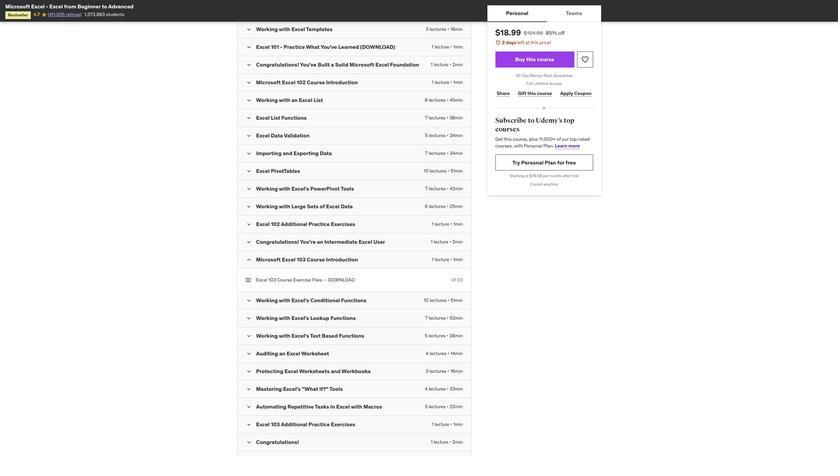Task type: locate. For each thing, give the bounding box(es) containing it.
1 horizontal spatial and
[[331, 368, 341, 375]]

personal down plus on the top of page
[[524, 143, 543, 149]]

34min
[[450, 150, 463, 156]]

103 down you're
[[297, 256, 306, 263]]

small image for working with excel's conditional functions
[[246, 297, 252, 304]]

lectures down 4 lectures • 33min
[[429, 404, 446, 410]]

tools
[[341, 185, 354, 192], [330, 386, 343, 393]]

1min up 45min
[[454, 79, 463, 85]]

0 horizontal spatial to
[[102, 3, 107, 10]]

0 vertical spatial additional
[[281, 221, 308, 228]]

2 2min from the top
[[453, 239, 463, 245]]

this right buy
[[526, 56, 536, 63]]

3 working from the top
[[256, 185, 278, 192]]

teams
[[566, 10, 583, 17]]

list up excel data validation
[[271, 114, 280, 121]]

• for excel 103 additional practice exercises
[[451, 422, 452, 428]]

1 vertical spatial 10 lectures • 51min
[[424, 297, 463, 303]]

per
[[543, 174, 549, 179]]

1min for excel 102 additional practice exercises
[[454, 221, 463, 227]]

excel 101 - practice what you've learned (download)
[[256, 44, 395, 50]]

lectures down 7 lectures • 52min
[[429, 333, 446, 339]]

practice
[[284, 44, 305, 50], [309, 221, 330, 228], [309, 421, 330, 428]]

7 for excel list functions
[[425, 115, 428, 121]]

4 for auditing an excel worksheet
[[426, 351, 429, 357]]

1 course from the top
[[537, 56, 555, 63]]

automating
[[256, 404, 286, 410]]

1min for excel 103 additional practice exercises
[[454, 422, 463, 428]]

lectures for importing and exporting data
[[429, 150, 446, 156]]

excel pivottables
[[256, 168, 300, 174]]

0 vertical spatial course
[[307, 79, 325, 86]]

1 vertical spatial data
[[320, 150, 332, 157]]

small image for working with excel's powerpivot tools
[[246, 186, 252, 192]]

2 vertical spatial 2min
[[453, 439, 463, 445]]

at left $16.58 on the top right
[[526, 174, 529, 179]]

0 vertical spatial at
[[526, 40, 530, 46]]

4 down 5 lectures • 28min
[[426, 351, 429, 357]]

• for congratulations!
[[450, 439, 452, 445]]

1 horizontal spatial you've
[[321, 44, 337, 50]]

5 1min from the top
[[454, 422, 463, 428]]

• for microsoft excel 102 course introduction
[[451, 79, 452, 85]]

3 lectures • 16min
[[426, 368, 463, 374]]

practice down automating repetitive tasks in excel with macros
[[309, 421, 330, 428]]

course inside "button"
[[537, 56, 555, 63]]

10 down 7 lectures • 34min
[[424, 168, 429, 174]]

excel's
[[292, 185, 309, 192], [292, 297, 309, 304], [292, 315, 309, 322], [292, 333, 309, 339], [283, 386, 301, 393]]

5 small image from the top
[[246, 150, 252, 157]]

lecture for congratulations! you're an intermediate excel user
[[434, 239, 449, 245]]

with down pivottables
[[279, 185, 290, 192]]

exercises
[[331, 221, 356, 228], [331, 421, 356, 428]]

practice down working with excel templates
[[284, 44, 305, 50]]

18min
[[451, 26, 463, 32]]

1 lecture • 1min down 5 lectures • 22min
[[432, 422, 463, 428]]

introduction down solid
[[326, 79, 358, 86]]

1 vertical spatial congratulations!
[[256, 239, 299, 245]]

• for excel pivottables
[[448, 168, 450, 174]]

9 small image from the top
[[246, 333, 252, 340]]

1 3 from the top
[[426, 26, 429, 32]]

2 vertical spatial congratulations!
[[256, 439, 299, 446]]

33min
[[450, 386, 463, 392]]

with left "macros"
[[351, 404, 363, 410]]

52min
[[450, 315, 463, 321]]

additional down repetitive on the left bottom of page
[[281, 421, 308, 428]]

42min
[[450, 186, 463, 192]]

5 1 lecture • 1min from the top
[[432, 422, 463, 428]]

an
[[292, 97, 298, 103], [317, 239, 323, 245], [279, 350, 286, 357]]

1 vertical spatial to
[[528, 116, 535, 125]]

1 for microsoft excel 103 course introduction
[[432, 257, 434, 263]]

1 vertical spatial course
[[537, 90, 552, 96]]

functions
[[282, 114, 307, 121], [341, 297, 367, 304], [331, 315, 356, 322], [339, 333, 365, 339]]

13 small image from the top
[[246, 422, 252, 428]]

course down lifetime
[[537, 90, 552, 96]]

month
[[550, 174, 562, 179]]

lectures left 14min
[[430, 351, 447, 357]]

lectures up '6 lectures • 25min'
[[429, 186, 446, 192]]

1 horizontal spatial list
[[314, 97, 323, 103]]

course
[[307, 79, 325, 86], [307, 256, 325, 263], [277, 277, 292, 283]]

0 vertical spatial 10
[[424, 168, 429, 174]]

tasks
[[315, 404, 329, 410]]

1 vertical spatial 1 lecture • 2min
[[431, 239, 463, 245]]

3 2min from the top
[[453, 439, 463, 445]]

0 vertical spatial list
[[314, 97, 323, 103]]

1 horizontal spatial of
[[557, 136, 561, 142]]

small image for mastering excel's "what if?" tools
[[246, 386, 252, 393]]

congratulations! down excel 103 additional practice exercises
[[256, 439, 299, 446]]

2
[[502, 40, 505, 46]]

1 vertical spatial 4
[[425, 386, 428, 392]]

list down microsoft excel 102 course introduction
[[314, 97, 323, 103]]

• for working with excel templates
[[448, 26, 450, 32]]

2 1 lecture • 1min from the top
[[432, 79, 463, 85]]

microsoft excel 103 course introduction
[[256, 256, 358, 263]]

3 left "18min"
[[426, 26, 429, 32]]

with left large
[[279, 203, 290, 210]]

this inside get this course, plus 11,000+ of our top-rated courses, with personal plan.
[[504, 136, 512, 142]]

validation
[[284, 132, 310, 139]]

1 vertical spatial 102
[[271, 221, 280, 228]]

introduction for microsoft excel 103 course introduction
[[326, 256, 358, 263]]

1 2min from the top
[[453, 62, 463, 68]]

1 1 lecture • 2min from the top
[[431, 62, 463, 68]]

rated
[[579, 136, 590, 142]]

0 vertical spatial congratulations!
[[256, 61, 299, 68]]

macros
[[364, 404, 382, 410]]

at inside starting at $16.58 per month after trial cancel anytime
[[526, 174, 529, 179]]

4 lectures • 14min
[[426, 351, 463, 357]]

worksheets
[[299, 368, 330, 375]]

small image for excel pivottables
[[246, 168, 252, 175]]

0 vertical spatial 4
[[426, 351, 429, 357]]

exercises for excel 103 additional practice exercises
[[331, 421, 356, 428]]

1 lecture • 1min for excel 101 - practice what you've learned (download)
[[432, 44, 463, 50]]

working for working with excel's text based functions
[[256, 333, 278, 339]]

0 horizontal spatial 102
[[271, 221, 280, 228]]

7 small image from the top
[[246, 239, 252, 246]]

0 vertical spatial personal
[[506, 10, 529, 17]]

an down microsoft excel 102 course introduction
[[292, 97, 298, 103]]

small image
[[246, 26, 252, 33], [246, 62, 252, 68], [246, 115, 252, 122], [246, 133, 252, 139], [246, 150, 252, 157], [246, 204, 252, 210], [246, 297, 252, 304], [246, 315, 252, 322], [246, 351, 252, 357], [246, 368, 252, 375], [246, 386, 252, 393], [246, 404, 252, 411], [246, 422, 252, 428], [246, 439, 252, 446]]

10 small image from the top
[[246, 368, 252, 375]]

course,
[[513, 136, 528, 142]]

1 additional from the top
[[281, 221, 308, 228]]

4 small image from the top
[[246, 133, 252, 139]]

or
[[543, 106, 546, 111]]

with up working with excel's text based functions
[[279, 315, 290, 322]]

powerpivot
[[310, 185, 340, 192]]

with for working with excel's conditional functions
[[279, 297, 290, 304]]

2 course from the top
[[537, 90, 552, 96]]

6 small image from the top
[[246, 204, 252, 210]]

introduction down intermediate
[[326, 256, 358, 263]]

1 lecture • 2min for user
[[431, 239, 463, 245]]

7 down the 9
[[425, 115, 428, 121]]

1 horizontal spatial 102
[[297, 79, 306, 86]]

course down congratulations! you're an intermediate excel user
[[307, 256, 325, 263]]

personal inside get this course, plus 11,000+ of our top-rated courses, with personal plan.
[[524, 143, 543, 149]]

4 1min from the top
[[454, 257, 463, 263]]

6 small image from the top
[[246, 221, 252, 228]]

2 vertical spatial 103
[[271, 421, 280, 428]]

1 vertical spatial introduction
[[326, 256, 358, 263]]

0 horizontal spatial you've
[[300, 61, 317, 68]]

lectures for working with large sets of excel data
[[429, 204, 446, 210]]

103 for additional
[[271, 421, 280, 428]]

24min
[[450, 133, 463, 139]]

0 vertical spatial and
[[283, 150, 293, 157]]

and up pivottables
[[283, 150, 293, 157]]

an right you're
[[317, 239, 323, 245]]

personal up $16.58 on the top right
[[522, 159, 544, 166]]

0 vertical spatial to
[[102, 3, 107, 10]]

with up working with excel's lookup functions
[[279, 297, 290, 304]]

1min
[[454, 44, 463, 50], [454, 79, 463, 85], [454, 221, 463, 227], [454, 257, 463, 263], [454, 422, 463, 428]]

103
[[297, 256, 306, 263], [269, 277, 276, 283], [271, 421, 280, 428]]

102
[[297, 79, 306, 86], [271, 221, 280, 228]]

lecture for congratulations!
[[434, 439, 449, 445]]

practice up congratulations! you're an intermediate excel user
[[309, 221, 330, 228]]

1 horizontal spatial data
[[320, 150, 332, 157]]

1 for congratulations! you're an intermediate excel user
[[431, 239, 433, 245]]

lectures right 6
[[429, 204, 446, 210]]

1 for excel 102 additional practice exercises
[[432, 221, 434, 227]]

3 small image from the top
[[246, 115, 252, 122]]

with up 101 on the top left of the page
[[279, 26, 290, 32]]

2 10 lectures • 51min from the top
[[424, 297, 463, 303]]

1 vertical spatial tools
[[330, 386, 343, 393]]

0 vertical spatial 3
[[426, 26, 429, 32]]

1 vertical spatial 3
[[426, 368, 429, 374]]

1 lecture • 1min down 3 lectures • 18min
[[432, 44, 463, 50]]

to left the udemy's
[[528, 116, 535, 125]]

course for 102
[[307, 79, 325, 86]]

• for excel 102 additional practice exercises
[[451, 221, 452, 227]]

7 down 5 lectures • 24min
[[425, 150, 428, 156]]

7 up 6
[[425, 186, 428, 192]]

excel's left text
[[292, 333, 309, 339]]

85%
[[546, 29, 557, 36]]

(download)
[[360, 44, 395, 50]]

2 vertical spatial an
[[279, 350, 286, 357]]

small image for excel 101 - practice what you've learned (download)
[[246, 44, 252, 51]]

congratulations! left you're
[[256, 239, 299, 245]]

7 for importing and exporting data
[[425, 150, 428, 156]]

0 horizontal spatial list
[[271, 114, 280, 121]]

51min up the 42min
[[451, 168, 463, 174]]

courses
[[496, 125, 520, 133]]

1min down 22min
[[454, 422, 463, 428]]

1 vertical spatial 10
[[424, 297, 429, 303]]

2 small image from the top
[[246, 79, 252, 86]]

0 vertical spatial tools
[[341, 185, 354, 192]]

congratulations! you're an intermediate excel user
[[256, 239, 385, 245]]

exercises down in
[[331, 421, 356, 428]]

4 up 5 lectures • 22min
[[425, 386, 428, 392]]

1 vertical spatial 2min
[[453, 239, 463, 245]]

1min for microsoft excel 102 course introduction
[[454, 79, 463, 85]]

4 working from the top
[[256, 203, 278, 210]]

tools right if?"
[[330, 386, 343, 393]]

• for working with an excel list
[[447, 97, 449, 103]]

• for congratulations! you've built a solid microsoft excel foundation
[[450, 62, 452, 68]]

2 51min from the top
[[451, 297, 463, 303]]

you've right what
[[321, 44, 337, 50]]

introduction for microsoft excel 102 course introduction
[[326, 79, 358, 86]]

course down built
[[307, 79, 325, 86]]

2 3 from the top
[[426, 368, 429, 374]]

2 vertical spatial practice
[[309, 421, 330, 428]]

11 small image from the top
[[246, 386, 252, 393]]

103 down automating
[[271, 421, 280, 428]]

lectures for excel pivottables
[[430, 168, 447, 174]]

2min for microsoft
[[453, 62, 463, 68]]

5 small image from the top
[[246, 186, 252, 192]]

0 vertical spatial an
[[292, 97, 298, 103]]

with inside get this course, plus 11,000+ of our top-rated courses, with personal plan.
[[514, 143, 523, 149]]

exercises up intermediate
[[331, 221, 356, 228]]

lectures up 7 lectures • 52min
[[430, 297, 447, 303]]

templates
[[306, 26, 333, 32]]

with up excel list functions
[[279, 97, 290, 103]]

at right left at the top right of the page
[[526, 40, 530, 46]]

9
[[425, 97, 428, 103]]

• for protecting excel worksheets and workbooks
[[448, 368, 450, 374]]

automating repetitive tasks in excel with macros
[[256, 404, 382, 410]]

7 working from the top
[[256, 333, 278, 339]]

1 congratulations! from the top
[[256, 61, 299, 68]]

5 down 7 lectures • 52min
[[425, 333, 428, 339]]

1 lecture • 1min down '6 lectures • 25min'
[[432, 221, 463, 227]]

1 10 lectures • 51min from the top
[[424, 168, 463, 174]]

5 down the 7 lectures • 38min
[[425, 133, 428, 139]]

• for working with excel's powerpivot tools
[[447, 186, 449, 192]]

excel 103 additional practice exercises
[[256, 421, 356, 428]]

lectures up 5 lectures • 28min
[[429, 315, 446, 321]]

1 vertical spatial personal
[[524, 143, 543, 149]]

lectures down 7 lectures • 34min
[[430, 168, 447, 174]]

1min down "18min"
[[454, 44, 463, 50]]

free
[[566, 159, 576, 166]]

2 congratulations! from the top
[[256, 239, 299, 245]]

congratulations! down 101 on the top left of the page
[[256, 61, 299, 68]]

of left our
[[557, 136, 561, 142]]

8 small image from the top
[[246, 315, 252, 322]]

functions down download
[[341, 297, 367, 304]]

10 lectures • 51min up 7 lectures • 52min
[[424, 297, 463, 303]]

you've
[[321, 44, 337, 50], [300, 61, 317, 68]]

data
[[271, 132, 283, 139], [320, 150, 332, 157], [341, 203, 353, 210]]

small image
[[246, 44, 252, 51], [246, 79, 252, 86], [246, 97, 252, 104], [246, 168, 252, 175], [246, 186, 252, 192], [246, 221, 252, 228], [246, 239, 252, 246], [246, 257, 252, 263], [246, 333, 252, 340]]

1 vertical spatial at
[[526, 174, 529, 179]]

excel's up working with excel's lookup functions
[[292, 297, 309, 304]]

103 right xsmall image
[[269, 277, 276, 283]]

7 up 5 lectures • 28min
[[425, 315, 428, 321]]

3 for working with excel templates
[[426, 26, 429, 32]]

1 vertical spatial course
[[307, 256, 325, 263]]

1 horizontal spatial an
[[292, 97, 298, 103]]

additional for 102
[[281, 221, 308, 228]]

3 1 lecture • 1min from the top
[[432, 221, 463, 227]]

0 vertical spatial you've
[[321, 44, 337, 50]]

2 working from the top
[[256, 97, 278, 103]]

an right auditing
[[279, 350, 286, 357]]

course for 103
[[307, 256, 325, 263]]

lectures down 9 lectures • 45min
[[429, 115, 446, 121]]

5 working from the top
[[256, 297, 278, 304]]

exporting
[[294, 150, 319, 157]]

you're
[[300, 239, 316, 245]]

1 vertical spatial 5
[[425, 333, 428, 339]]

4 1 lecture • 1min from the top
[[432, 257, 463, 263]]

1 10 from the top
[[424, 168, 429, 174]]

to up 1,373,883 students
[[102, 3, 107, 10]]

1 vertical spatial exercises
[[331, 421, 356, 428]]

alarm image
[[496, 40, 501, 45]]

working with excel's powerpivot tools
[[256, 185, 354, 192]]

2 vertical spatial data
[[341, 203, 353, 210]]

1 lecture • 1min up the 01:23
[[432, 257, 463, 263]]

• for microsoft excel 103 course introduction
[[451, 257, 452, 263]]

working for working with excel's powerpivot tools
[[256, 185, 278, 192]]

5 for working with excel's text based functions
[[425, 333, 428, 339]]

based
[[322, 333, 338, 339]]

1 exercises from the top
[[331, 221, 356, 228]]

personal up $18.99
[[506, 10, 529, 17]]

exercises for excel 102 additional practice exercises
[[331, 221, 356, 228]]

with up auditing an excel worksheet
[[279, 333, 290, 339]]

money-
[[530, 73, 544, 78]]

0 vertical spatial 5
[[425, 133, 428, 139]]

small image for excel list functions
[[246, 115, 252, 122]]

14 small image from the top
[[246, 439, 252, 446]]

0 vertical spatial course
[[537, 56, 555, 63]]

this for get
[[504, 136, 512, 142]]

2 introduction from the top
[[326, 256, 358, 263]]

of right sets
[[320, 203, 325, 210]]

1 for congratulations!
[[431, 439, 433, 445]]

lectures for automating repetitive tasks in excel with macros
[[429, 404, 446, 410]]

1 vertical spatial 103
[[269, 277, 276, 283]]

2 additional from the top
[[281, 421, 308, 428]]

1 small image from the top
[[246, 26, 252, 33]]

3 lectures • 18min
[[426, 26, 463, 32]]

7 lectures • 34min
[[425, 150, 463, 156]]

5 for excel data validation
[[425, 133, 428, 139]]

1 vertical spatial practice
[[309, 221, 330, 228]]

plan.
[[544, 143, 554, 149]]

1 vertical spatial additional
[[281, 421, 308, 428]]

lectures for mastering excel's "what if?" tools
[[429, 386, 446, 392]]

lectures down the 7 lectures • 38min
[[429, 133, 446, 139]]

5 for automating repetitive tasks in excel with macros
[[425, 404, 428, 410]]

microsoft excel 102 course introduction
[[256, 79, 358, 86]]

tools right powerpivot on the left top of the page
[[341, 185, 354, 192]]

4 small image from the top
[[246, 168, 252, 175]]

51min up 52min
[[451, 297, 463, 303]]

1 vertical spatial of
[[320, 203, 325, 210]]

10 lectures • 51min
[[424, 168, 463, 174], [424, 297, 463, 303]]

45min
[[450, 97, 463, 103]]

• for working with excel's text based functions
[[447, 333, 449, 339]]

practice for 103
[[309, 421, 330, 428]]

3 up 4 lectures • 33min
[[426, 368, 429, 374]]

• for congratulations! you're an intermediate excel user
[[450, 239, 452, 245]]

1 vertical spatial 51min
[[451, 297, 463, 303]]

1 1min from the top
[[454, 44, 463, 50]]

• for excel 101 - practice what you've learned (download)
[[451, 44, 452, 50]]

1 for excel 103 additional practice exercises
[[432, 422, 434, 428]]

1min for excel 101 - practice what you've learned (download)
[[454, 44, 463, 50]]

text
[[310, 333, 321, 339]]

9 lectures • 45min
[[425, 97, 463, 103]]

sets
[[307, 203, 319, 210]]

1 7 from the top
[[425, 115, 428, 121]]

2 10 from the top
[[424, 297, 429, 303]]

protecting
[[256, 368, 283, 375]]

share button
[[496, 87, 511, 100]]

0 horizontal spatial data
[[271, 132, 283, 139]]

2 1 lecture • 2min from the top
[[431, 239, 463, 245]]

subscribe to udemy's top courses
[[496, 116, 575, 133]]

lectures left "18min"
[[430, 26, 447, 32]]

lectures down 5 lectures • 24min
[[429, 150, 446, 156]]

left
[[518, 40, 525, 46]]

course left exercise
[[277, 277, 292, 283]]

excel's up large
[[292, 185, 309, 192]]

small image for auditing an excel worksheet
[[246, 351, 252, 357]]

2 vertical spatial 1 lecture • 2min
[[431, 439, 463, 445]]

1 lecture • 1min up 9 lectures • 45min
[[432, 79, 463, 85]]

12 small image from the top
[[246, 404, 252, 411]]

0 horizontal spatial of
[[320, 203, 325, 210]]

this right gift
[[528, 90, 536, 96]]

2 vertical spatial 5
[[425, 404, 428, 410]]

1 horizontal spatial to
[[528, 116, 535, 125]]

1 small image from the top
[[246, 44, 252, 51]]

excel
[[31, 3, 45, 10], [49, 3, 63, 10], [292, 26, 305, 32], [256, 44, 270, 50], [376, 61, 389, 68], [282, 79, 296, 86], [299, 97, 313, 103], [256, 114, 270, 121], [256, 132, 270, 139], [256, 168, 270, 174], [326, 203, 340, 210], [256, 221, 270, 228], [359, 239, 372, 245], [282, 256, 296, 263], [256, 277, 268, 283], [287, 350, 300, 357], [285, 368, 298, 375], [336, 404, 350, 410], [256, 421, 270, 428]]

course up "back"
[[537, 56, 555, 63]]

5 down 4 lectures • 33min
[[425, 404, 428, 410]]

this inside "button"
[[526, 56, 536, 63]]

small image for excel 102 additional practice exercises
[[246, 221, 252, 228]]

working for working with large sets of excel data
[[256, 203, 278, 210]]

plus
[[530, 136, 538, 142]]

lectures left 16min
[[430, 368, 447, 374]]

more
[[569, 143, 580, 149]]

lecture for microsoft excel 103 course introduction
[[435, 257, 450, 263]]

additional down large
[[281, 221, 308, 228]]

10 up 7 lectures • 52min
[[424, 297, 429, 303]]

3 small image from the top
[[246, 97, 252, 104]]

7 small image from the top
[[246, 297, 252, 304]]

2 1min from the top
[[454, 79, 463, 85]]

9 small image from the top
[[246, 351, 252, 357]]

3 1min from the top
[[454, 221, 463, 227]]

1min down 25min
[[454, 221, 463, 227]]

cancel
[[531, 182, 543, 187]]

with
[[279, 26, 290, 32], [279, 97, 290, 103], [514, 143, 523, 149], [279, 185, 290, 192], [279, 203, 290, 210], [279, 297, 290, 304], [279, 315, 290, 322], [279, 333, 290, 339], [351, 404, 363, 410]]

lectures for excel list functions
[[429, 115, 446, 121]]

0 vertical spatial 1 lecture • 2min
[[431, 62, 463, 68]]

3 7 from the top
[[425, 186, 428, 192]]

tab list
[[488, 5, 601, 22]]

1min up the 01:23
[[454, 257, 463, 263]]

1 1 lecture • 1min from the top
[[432, 44, 463, 50]]

1 51min from the top
[[451, 168, 463, 174]]

0 vertical spatial practice
[[284, 44, 305, 50]]

1 vertical spatial you've
[[300, 61, 317, 68]]

large
[[292, 203, 306, 210]]

with down course,
[[514, 143, 523, 149]]

2 exercises from the top
[[331, 421, 356, 428]]

3
[[426, 26, 429, 32], [426, 368, 429, 374]]

4 for mastering excel's "what if?" tools
[[425, 386, 428, 392]]

microsoft
[[5, 3, 30, 10], [350, 61, 374, 68], [256, 79, 281, 86], [256, 256, 281, 263]]

1 introduction from the top
[[326, 79, 358, 86]]

51min for excel pivottables
[[451, 168, 463, 174]]

2 horizontal spatial an
[[317, 239, 323, 245]]

0 vertical spatial 2min
[[453, 62, 463, 68]]

0 vertical spatial exercises
[[331, 221, 356, 228]]

and
[[283, 150, 293, 157], [331, 368, 341, 375]]

lectures for auditing an excel worksheet
[[430, 351, 447, 357]]

4 7 from the top
[[425, 315, 428, 321]]

2 small image from the top
[[246, 62, 252, 68]]

4
[[426, 351, 429, 357], [425, 386, 428, 392]]

1 vertical spatial an
[[317, 239, 323, 245]]

10 lectures • 51min down 7 lectures • 34min
[[424, 168, 463, 174]]

0 vertical spatial 51min
[[451, 168, 463, 174]]

you've left built
[[300, 61, 317, 68]]

lectures for working with an excel list
[[429, 97, 446, 103]]

1 lecture • 1min
[[432, 44, 463, 50], [432, 79, 463, 85], [432, 221, 463, 227], [432, 257, 463, 263], [432, 422, 463, 428]]

exercise
[[293, 277, 311, 283]]

8 small image from the top
[[246, 257, 252, 263]]

0 vertical spatial 10 lectures • 51min
[[424, 168, 463, 174]]

2 7 from the top
[[425, 150, 428, 156]]

0 vertical spatial 103
[[297, 256, 306, 263]]

microsoft for microsoft excel 103 course introduction
[[256, 256, 281, 263]]

with for working with excel's text based functions
[[279, 333, 290, 339]]

6 working from the top
[[256, 315, 278, 322]]

1 working from the top
[[256, 26, 278, 32]]

working for working with excel's conditional functions
[[256, 297, 278, 304]]

0 vertical spatial of
[[557, 136, 561, 142]]

0 vertical spatial introduction
[[326, 79, 358, 86]]

30-day money-back guarantee full lifetime access
[[516, 73, 573, 86]]

this down $124.99
[[531, 40, 539, 46]]

excel's for powerpivot
[[292, 185, 309, 192]]

and left 'workbooks'
[[331, 368, 341, 375]]



Task type: describe. For each thing, give the bounding box(es) containing it.
small image for automating repetitive tasks in excel with macros
[[246, 404, 252, 411]]

"what
[[302, 386, 318, 393]]

0 horizontal spatial and
[[283, 150, 293, 157]]

repetitive
[[288, 404, 314, 410]]

personal inside button
[[506, 10, 529, 17]]

a
[[331, 61, 334, 68]]

excel list functions
[[256, 114, 307, 121]]

with for working with excel templates
[[279, 26, 290, 32]]

small image for microsoft excel 103 course introduction
[[246, 257, 252, 263]]

1 vertical spatial list
[[271, 114, 280, 121]]

small image for congratulations!
[[246, 439, 252, 446]]

51min for working with excel's conditional functions
[[451, 297, 463, 303]]

excel 102 additional practice exercises
[[256, 221, 356, 228]]

lectures for protecting excel worksheets and workbooks
[[430, 368, 447, 374]]

off
[[559, 29, 565, 36]]

3 congratulations! from the top
[[256, 439, 299, 446]]

• for working with excel's lookup functions
[[447, 315, 449, 321]]

small image for importing and exporting data
[[246, 150, 252, 157]]

excel's for lookup
[[292, 315, 309, 322]]

0 horizontal spatial an
[[279, 350, 286, 357]]

get
[[496, 136, 503, 142]]

learn more
[[555, 143, 580, 149]]

starting at $16.58 per month after trial cancel anytime
[[510, 174, 579, 187]]

14min
[[451, 351, 463, 357]]

apply coupon button
[[559, 87, 593, 100]]

1 for congratulations! you've built a solid microsoft excel foundation
[[431, 62, 433, 68]]

lookup
[[310, 315, 329, 322]]

congratulations! you've built a solid microsoft excel foundation
[[256, 61, 419, 68]]

if?"
[[320, 386, 329, 393]]

2 vertical spatial personal
[[522, 159, 544, 166]]

0 vertical spatial data
[[271, 132, 283, 139]]

lectures for working with excel's powerpivot tools
[[429, 186, 446, 192]]

download
[[328, 277, 355, 283]]

intermediate
[[325, 239, 358, 245]]

excel's for text
[[292, 333, 309, 339]]

functions up validation
[[282, 114, 307, 121]]

an for with
[[292, 97, 298, 103]]

protecting excel worksheets and workbooks
[[256, 368, 371, 375]]

gift this course
[[518, 90, 552, 96]]

7 for working with excel's lookup functions
[[425, 315, 428, 321]]

excel 103 course exercise files -- download
[[256, 277, 355, 283]]

7 lectures • 52min
[[425, 315, 463, 321]]

2 vertical spatial course
[[277, 277, 292, 283]]

3 1 lecture • 2min from the top
[[431, 439, 463, 445]]

what
[[306, 44, 320, 50]]

6
[[425, 204, 428, 210]]

excel's for conditional
[[292, 297, 309, 304]]

foundation
[[390, 61, 419, 68]]

an for you're
[[317, 239, 323, 245]]

$124.99
[[524, 29, 543, 36]]

user
[[374, 239, 385, 245]]

• for automating repetitive tasks in excel with macros
[[447, 404, 449, 410]]

subscribe
[[496, 116, 527, 125]]

(411,935
[[48, 12, 65, 18]]

files
[[312, 277, 322, 283]]

1min for microsoft excel 103 course introduction
[[454, 257, 463, 263]]

functions right based
[[339, 333, 365, 339]]

1 lecture • 1min for excel 102 additional practice exercises
[[432, 221, 463, 227]]

10 lectures • 51min for working with excel's conditional functions
[[424, 297, 463, 303]]

try
[[513, 159, 520, 166]]

functions up based
[[331, 315, 356, 322]]

$16.58
[[530, 174, 542, 179]]

working for working with excel templates
[[256, 26, 278, 32]]

• for auditing an excel worksheet
[[448, 351, 450, 357]]

xsmall image
[[246, 277, 251, 284]]

our
[[562, 136, 569, 142]]

1 vertical spatial and
[[331, 368, 341, 375]]

worksheet
[[301, 350, 329, 357]]

day
[[523, 73, 529, 78]]

small image for congratulations! you're an intermediate excel user
[[246, 239, 252, 246]]

to inside the subscribe to udemy's top courses
[[528, 116, 535, 125]]

congratulations! for congratulations! you've built a solid microsoft excel foundation
[[256, 61, 299, 68]]

working for working with an excel list
[[256, 97, 278, 103]]

working with excel's conditional functions
[[256, 297, 367, 304]]

small image for working with large sets of excel data
[[246, 204, 252, 210]]

teams button
[[547, 5, 601, 21]]

(411,935 ratings)
[[48, 12, 82, 18]]

1 lecture • 2min for microsoft
[[431, 62, 463, 68]]

1,373,883
[[84, 12, 105, 18]]

share
[[497, 90, 510, 96]]

lectures for excel data validation
[[429, 133, 446, 139]]

• for working with excel's conditional functions
[[448, 297, 450, 303]]

plan
[[545, 159, 556, 166]]

personal button
[[488, 5, 547, 21]]

working with large sets of excel data
[[256, 203, 353, 210]]

students
[[106, 12, 124, 18]]

trial
[[572, 174, 579, 179]]

with for working with excel's powerpivot tools
[[279, 185, 290, 192]]

4.7
[[33, 12, 40, 18]]

1 lecture • 1min for microsoft excel 102 course introduction
[[432, 79, 463, 85]]

course for buy this course
[[537, 56, 555, 63]]

small image for excel data validation
[[246, 133, 252, 139]]

16min
[[451, 368, 463, 374]]

tab list containing personal
[[488, 5, 601, 22]]

small image for congratulations! you've built a solid microsoft excel foundation
[[246, 62, 252, 68]]

01:23
[[452, 277, 463, 283]]

bestseller
[[8, 13, 28, 18]]

tools for working with excel's powerpivot tools
[[341, 185, 354, 192]]

small image for microsoft excel 102 course introduction
[[246, 79, 252, 86]]

solid
[[335, 61, 349, 68]]

excel data validation
[[256, 132, 310, 139]]

with for working with an excel list
[[279, 97, 290, 103]]

microsoft for microsoft excel 102 course introduction
[[256, 79, 281, 86]]

103 for course
[[269, 277, 276, 283]]

2 horizontal spatial data
[[341, 203, 353, 210]]

• for excel list functions
[[447, 115, 449, 121]]

built
[[318, 61, 330, 68]]

lectures for working with excel's lookup functions
[[429, 315, 446, 321]]

with for working with excel's lookup functions
[[279, 315, 290, 322]]

additional for 103
[[281, 421, 308, 428]]

25min
[[450, 204, 463, 210]]

1,373,883 students
[[84, 12, 124, 18]]

apply coupon
[[561, 90, 592, 96]]

wishlist image
[[581, 55, 589, 63]]

38min
[[450, 115, 463, 121]]

practice for 101
[[284, 44, 305, 50]]

28min
[[450, 333, 463, 339]]

this for buy
[[526, 56, 536, 63]]

top-
[[570, 136, 579, 142]]

excel's left "what
[[283, 386, 301, 393]]

11,000+
[[539, 136, 556, 142]]

small image for working with excel's text based functions
[[246, 333, 252, 340]]

anytime
[[544, 182, 558, 187]]

small image for working with excel's lookup functions
[[246, 315, 252, 322]]

7 lectures • 42min
[[425, 186, 463, 192]]

with for working with large sets of excel data
[[279, 203, 290, 210]]

1 for microsoft excel 102 course introduction
[[432, 79, 434, 85]]

mastering
[[256, 386, 282, 393]]

10 lectures • 51min for excel pivottables
[[424, 168, 463, 174]]

5 lectures • 24min
[[425, 133, 463, 139]]

lectures for working with excel templates
[[430, 26, 447, 32]]

working with excel templates
[[256, 26, 333, 32]]

lectures for working with excel's text based functions
[[429, 333, 446, 339]]

this for gift
[[528, 90, 536, 96]]

for
[[558, 159, 565, 166]]

• for mastering excel's "what if?" tools
[[447, 386, 449, 392]]

working with an excel list
[[256, 97, 323, 103]]

$18.99
[[496, 27, 521, 38]]

lecture for microsoft excel 102 course introduction
[[435, 79, 450, 85]]

microsoft for microsoft excel - excel from beginner to advanced
[[5, 3, 30, 10]]

learned
[[339, 44, 359, 50]]

7 lectures • 38min
[[425, 115, 463, 121]]

tools for mastering excel's "what if?" tools
[[330, 386, 343, 393]]

small image for working with an excel list
[[246, 97, 252, 104]]

top
[[564, 116, 575, 125]]

advanced
[[108, 3, 134, 10]]

conditional
[[310, 297, 340, 304]]

0 vertical spatial 102
[[297, 79, 306, 86]]

practice for 102
[[309, 221, 330, 228]]

1 for excel 101 - practice what you've learned (download)
[[432, 44, 434, 50]]

lecture for excel 101 - practice what you've learned (download)
[[435, 44, 450, 50]]

of inside get this course, plus 11,000+ of our top-rated courses, with personal plan.
[[557, 136, 561, 142]]

3 for protecting excel worksheets and workbooks
[[426, 368, 429, 374]]

$18.99 $124.99 85% off
[[496, 27, 565, 38]]

buy this course button
[[496, 51, 575, 67]]



Task type: vqa. For each thing, say whether or not it's contained in the screenshot.


